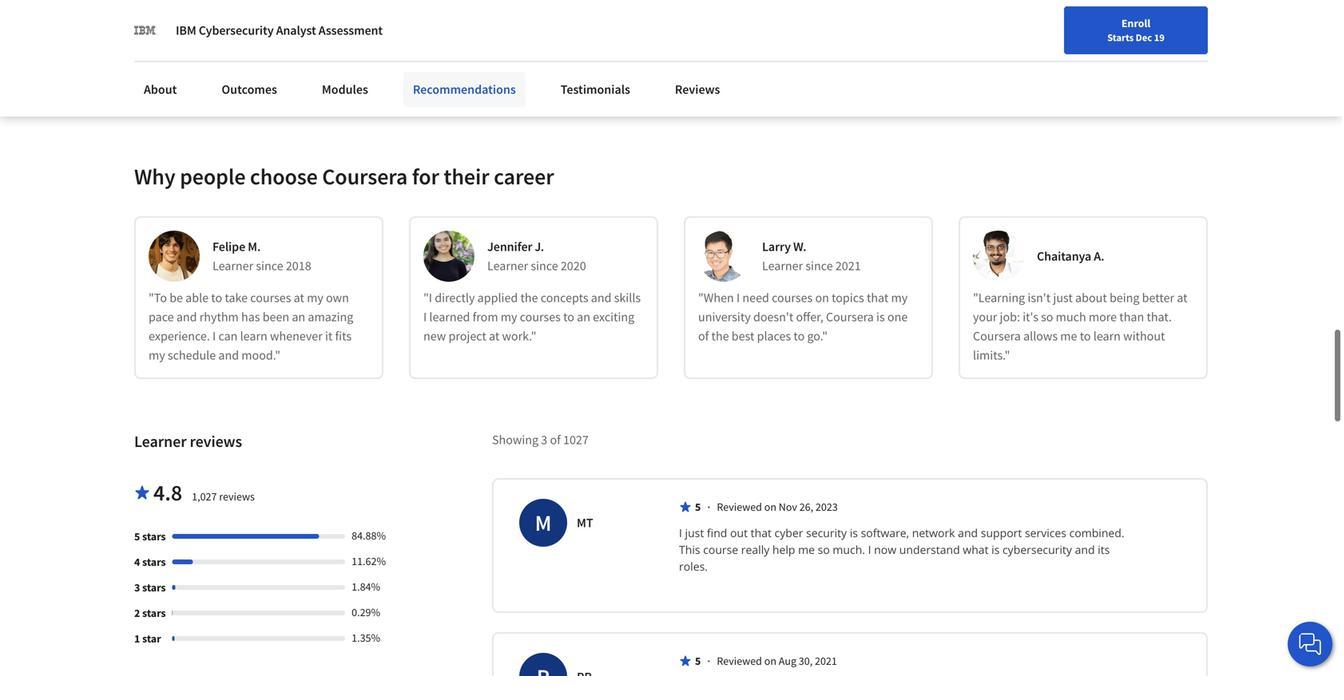 Task type: vqa. For each thing, say whether or not it's contained in the screenshot.
"head"
no



Task type: describe. For each thing, give the bounding box(es) containing it.
career
[[494, 162, 554, 190]]

combined.
[[1070, 526, 1125, 541]]

doesn't
[[754, 309, 794, 325]]

i inside "i directly applied the concepts and skills i learned from my courses to an exciting new project at work."
[[424, 309, 427, 325]]

it's
[[1023, 309, 1039, 325]]

their
[[444, 162, 490, 190]]

modules link
[[312, 72, 378, 107]]

larry w. learner since 2021
[[762, 239, 861, 274]]

to inside "i directly applied the concepts and skills i learned from my courses to an exciting new project at work."
[[563, 309, 575, 325]]

2 vertical spatial is
[[992, 542, 1000, 558]]

courses inside "i directly applied the concepts and skills i learned from my courses to an exciting new project at work."
[[520, 309, 561, 325]]

this
[[679, 542, 700, 558]]

degree
[[149, 17, 181, 32]]

on for nov
[[765, 500, 777, 515]]

felipe m. learner since 2018
[[213, 239, 311, 274]]

services
[[1025, 526, 1067, 541]]

"when
[[698, 290, 734, 306]]

reviews for 1,027 reviews
[[219, 490, 255, 504]]

since for m.
[[256, 258, 283, 274]]

i just find out that cyber security is software, network and support services combined. this course really help me so much. i now understand what is cybersecurity and its roles.
[[679, 526, 1128, 574]]

stars for 5 stars
[[142, 530, 166, 544]]

about
[[1076, 290, 1107, 306]]

isn't
[[1028, 290, 1051, 306]]

chat with us image
[[1298, 632, 1323, 658]]

be
[[170, 290, 183, 306]]

reviews for learner reviews
[[190, 432, 242, 452]]

people
[[180, 162, 246, 190]]

english button
[[1007, 0, 1104, 52]]

1
[[134, 632, 140, 646]]

project
[[449, 328, 487, 344]]

enroll starts dec 19
[[1108, 16, 1165, 44]]

"i directly applied the concepts and skills i learned from my courses to an exciting new project at work."
[[424, 290, 641, 344]]

one
[[888, 309, 908, 325]]

larry
[[762, 239, 791, 255]]

at for courses
[[294, 290, 304, 306]]

i up this at right bottom
[[679, 526, 682, 541]]

reviews
[[675, 82, 720, 97]]

reviewed for reviewed on nov 26, 2023
[[717, 500, 762, 515]]

j.
[[535, 239, 544, 255]]

work."
[[502, 328, 537, 344]]

to inside ""when i need courses on topics that my university doesn't offer, coursera is one of the best places to go.""
[[794, 328, 805, 344]]

1,027 reviews
[[192, 490, 255, 504]]

recommendations link
[[403, 72, 526, 107]]

"to
[[149, 290, 167, 306]]

showing 3 of 1027
[[492, 432, 589, 448]]

help
[[773, 542, 796, 558]]

learn for more
[[1094, 328, 1121, 344]]

it
[[325, 328, 333, 344]]

courses inside ""when i need courses on topics that my university doesn't offer, coursera is one of the best places to go.""
[[772, 290, 813, 306]]

to inside "learning isn't just about being better at your job: it's so much more than that. coursera allows me to learn without limits."
[[1080, 328, 1091, 344]]

2018
[[286, 258, 311, 274]]

and up what
[[958, 526, 978, 541]]

of inside ""when i need courses on topics that my university doesn't offer, coursera is one of the best places to go.""
[[698, 328, 709, 344]]

coursera inside ""when i need courses on topics that my university doesn't offer, coursera is one of the best places to go.""
[[826, 309, 874, 325]]

collection element
[[125, 0, 1218, 111]]

why people choose coursera for their career
[[134, 162, 554, 190]]

nov
[[779, 500, 797, 515]]

stars for 4 stars
[[142, 555, 166, 570]]

much.
[[833, 542, 865, 558]]

ibm
[[176, 22, 196, 38]]

learner up 4.8
[[134, 432, 187, 452]]

assessment
[[319, 22, 383, 38]]

allows
[[1024, 328, 1058, 344]]

testimonials
[[561, 82, 630, 97]]

why
[[134, 162, 175, 190]]

19
[[1154, 31, 1165, 44]]

recommendations
[[413, 82, 516, 97]]

my inside "i directly applied the concepts and skills i learned from my courses to an exciting new project at work."
[[501, 309, 517, 325]]

i inside "to be able to take courses at my own pace and rhythm has been an amazing experience. i can learn whenever it fits my schedule and mood."
[[213, 328, 216, 344]]

so inside "learning isn't just about being better at your job: it's so much more than that. coursera allows me to learn without limits."
[[1041, 309, 1054, 325]]

amazing
[[308, 309, 353, 325]]

2
[[134, 606, 140, 621]]

at for better
[[1177, 290, 1188, 306]]

course
[[703, 542, 739, 558]]

"to be able to take courses at my own pace and rhythm has been an amazing experience. i can learn whenever it fits my schedule and mood."
[[149, 290, 353, 363]]

1,027
[[192, 490, 217, 504]]

an inside "to be able to take courses at my own pace and rhythm has been an amazing experience. i can learn whenever it fits my schedule and mood."
[[292, 309, 305, 325]]

find
[[707, 526, 728, 541]]

2020
[[561, 258, 586, 274]]

"i
[[424, 290, 432, 306]]

that inside i just find out that cyber security is software, network and support services combined. this course really help me so much. i now understand what is cybersecurity and its roles.
[[751, 526, 772, 541]]

the inside ""when i need courses on topics that my university doesn't offer, coursera is one of the best places to go.""
[[712, 328, 729, 344]]

since for j.
[[531, 258, 558, 274]]

i left now
[[868, 542, 871, 558]]

26,
[[800, 500, 814, 515]]

that.
[[1147, 309, 1172, 325]]

concepts
[[541, 290, 589, 306]]

cybersecurity
[[199, 22, 274, 38]]

job:
[[1000, 309, 1020, 325]]

is inside ""when i need courses on topics that my university doesn't offer, coursera is one of the best places to go.""
[[877, 309, 885, 325]]

reviewed on aug 30, 2021
[[717, 654, 837, 669]]

exciting
[[593, 309, 635, 325]]

5 stars
[[134, 530, 166, 544]]

your
[[973, 309, 998, 325]]

take
[[225, 290, 248, 306]]

just inside i just find out that cyber security is software, network and support services combined. this course really help me so much. i now understand what is cybersecurity and its roles.
[[685, 526, 704, 541]]

courses inside "to be able to take courses at my own pace and rhythm has been an amazing experience. i can learn whenever it fits my schedule and mood."
[[250, 290, 291, 306]]

5 for reviewed on nov 26, 2023
[[695, 500, 701, 515]]

5 for reviewed on aug 30, 2021
[[695, 654, 701, 669]]

at inside "i directly applied the concepts and skills i learned from my courses to an exciting new project at work."
[[489, 328, 500, 344]]

so inside i just find out that cyber security is software, network and support services combined. this course really help me so much. i now understand what is cybersecurity and its roles.
[[818, 542, 830, 558]]

jennifer j. learner since 2020
[[487, 239, 586, 274]]

felipe
[[213, 239, 245, 255]]

go."
[[807, 328, 828, 344]]

about link
[[134, 72, 187, 107]]



Task type: locate. For each thing, give the bounding box(es) containing it.
skills
[[614, 290, 641, 306]]

2 learn from the left
[[1094, 328, 1121, 344]]

at right better
[[1177, 290, 1188, 306]]

is down support
[[992, 542, 1000, 558]]

1 horizontal spatial an
[[577, 309, 591, 325]]

1 vertical spatial coursera
[[826, 309, 874, 325]]

analyst
[[276, 22, 316, 38]]

0 vertical spatial so
[[1041, 309, 1054, 325]]

2 reviewed from the top
[[717, 654, 762, 669]]

my left own
[[307, 290, 324, 306]]

0 horizontal spatial so
[[818, 542, 830, 558]]

that inside ""when i need courses on topics that my university doesn't offer, coursera is one of the best places to go.""
[[867, 290, 889, 306]]

learned
[[429, 309, 470, 325]]

1 vertical spatial just
[[685, 526, 704, 541]]

2 horizontal spatial coursera
[[973, 328, 1021, 344]]

reviewed left aug
[[717, 654, 762, 669]]

its
[[1098, 542, 1110, 558]]

5 left reviewed on aug 30, 2021
[[695, 654, 701, 669]]

learner for felipe
[[213, 258, 253, 274]]

since down "w."
[[806, 258, 833, 274]]

1 vertical spatial 3
[[134, 581, 140, 595]]

than
[[1120, 309, 1145, 325]]

0 vertical spatial that
[[867, 290, 889, 306]]

roles.
[[679, 559, 708, 574]]

1 horizontal spatial coursera
[[826, 309, 874, 325]]

my
[[307, 290, 324, 306], [891, 290, 908, 306], [501, 309, 517, 325], [149, 347, 165, 363]]

reviews up 1,027 reviews
[[190, 432, 242, 452]]

1 vertical spatial reviews
[[219, 490, 255, 504]]

0 vertical spatial the
[[521, 290, 538, 306]]

0 horizontal spatial that
[[751, 526, 772, 541]]

1 vertical spatial of
[[550, 432, 561, 448]]

1 horizontal spatial me
[[1061, 328, 1078, 344]]

at inside "to be able to take courses at my own pace and rhythm has been an amazing experience. i can learn whenever it fits my schedule and mood."
[[294, 290, 304, 306]]

1 vertical spatial 2021
[[815, 654, 837, 669]]

on left nov
[[765, 500, 777, 515]]

star
[[142, 632, 161, 646]]

learn down has
[[240, 328, 268, 344]]

1 horizontal spatial so
[[1041, 309, 1054, 325]]

1 horizontal spatial at
[[489, 328, 500, 344]]

and up experience.
[[176, 309, 197, 325]]

2 horizontal spatial is
[[992, 542, 1000, 558]]

1 vertical spatial is
[[850, 526, 858, 541]]

learner for larry
[[762, 258, 803, 274]]

1 horizontal spatial learn
[[1094, 328, 1121, 344]]

reviewed up out
[[717, 500, 762, 515]]

learn
[[240, 328, 268, 344], [1094, 328, 1121, 344]]

1 since from the left
[[256, 258, 283, 274]]

stars for 3 stars
[[142, 581, 166, 595]]

mt
[[577, 515, 593, 531]]

since inside felipe m. learner since 2018
[[256, 258, 283, 274]]

0 horizontal spatial me
[[798, 542, 815, 558]]

has
[[241, 309, 260, 325]]

and inside "i directly applied the concepts and skills i learned from my courses to an exciting new project at work."
[[591, 290, 612, 306]]

my inside ""when i need courses on topics that my university doesn't offer, coursera is one of the best places to go.""
[[891, 290, 908, 306]]

i inside ""when i need courses on topics that my university doesn't offer, coursera is one of the best places to go.""
[[737, 290, 740, 306]]

me right help
[[798, 542, 815, 558]]

0 horizontal spatial of
[[550, 432, 561, 448]]

pace
[[149, 309, 174, 325]]

stars up 4 stars
[[142, 530, 166, 544]]

is
[[877, 309, 885, 325], [850, 526, 858, 541], [992, 542, 1000, 558]]

2021 up topics
[[836, 258, 861, 274]]

1 horizontal spatial courses
[[520, 309, 561, 325]]

m.
[[248, 239, 261, 255]]

5 up this at right bottom
[[695, 500, 701, 515]]

coursera inside "learning isn't just about being better at your job: it's so much more than that. coursera allows me to learn without limits."
[[973, 328, 1021, 344]]

show notifications image
[[1127, 20, 1146, 39]]

1 vertical spatial reviewed
[[717, 654, 762, 669]]

network
[[912, 526, 955, 541]]

the right applied at the left of the page
[[521, 290, 538, 306]]

best
[[732, 328, 755, 344]]

i left need
[[737, 290, 740, 306]]

to inside "to be able to take courses at my own pace and rhythm has been an amazing experience. i can learn whenever it fits my schedule and mood."
[[211, 290, 222, 306]]

learner inside jennifer j. learner since 2020
[[487, 258, 528, 274]]

1 an from the left
[[292, 309, 305, 325]]

84.88%
[[352, 529, 386, 543]]

2 horizontal spatial since
[[806, 258, 833, 274]]

outcomes link
[[212, 72, 287, 107]]

2 stars
[[134, 606, 166, 621]]

of down university
[[698, 328, 709, 344]]

stars down 4 stars
[[142, 581, 166, 595]]

30,
[[799, 654, 813, 669]]

0 horizontal spatial the
[[521, 290, 538, 306]]

0 vertical spatial me
[[1061, 328, 1078, 344]]

i down "i
[[424, 309, 427, 325]]

the inside "i directly applied the concepts and skills i learned from my courses to an exciting new project at work."
[[521, 290, 538, 306]]

2021
[[836, 258, 861, 274], [815, 654, 837, 669]]

2 vertical spatial 5
[[695, 654, 701, 669]]

0 vertical spatial 2021
[[836, 258, 861, 274]]

limits."
[[973, 347, 1010, 363]]

and up exciting
[[591, 290, 612, 306]]

on
[[815, 290, 829, 306], [765, 500, 777, 515], [765, 654, 777, 669]]

to down concepts
[[563, 309, 575, 325]]

4.8
[[153, 479, 182, 507]]

"learning isn't just about being better at your job: it's so much more than that. coursera allows me to learn without limits."
[[973, 290, 1188, 363]]

2023
[[816, 500, 838, 515]]

4
[[134, 555, 140, 570]]

1 horizontal spatial 3
[[541, 432, 548, 448]]

and left its in the bottom right of the page
[[1075, 542, 1095, 558]]

applied
[[478, 290, 518, 306]]

1 horizontal spatial of
[[698, 328, 709, 344]]

that up one
[[867, 290, 889, 306]]

learn inside "to be able to take courses at my own pace and rhythm has been an amazing experience. i can learn whenever it fits my schedule and mood."
[[240, 328, 268, 344]]

cybersecurity
[[1003, 542, 1072, 558]]

0 horizontal spatial learn
[[240, 328, 268, 344]]

chaitanya a.
[[1037, 248, 1105, 264]]

at down 2018
[[294, 290, 304, 306]]

out
[[730, 526, 748, 541]]

4 stars from the top
[[142, 606, 166, 621]]

2 stars from the top
[[142, 555, 166, 570]]

1.35%
[[352, 631, 380, 646]]

being
[[1110, 290, 1140, 306]]

an inside "i directly applied the concepts and skills i learned from my courses to an exciting new project at work."
[[577, 309, 591, 325]]

to left go." at the right of the page
[[794, 328, 805, 344]]

outcomes
[[222, 82, 277, 97]]

on for aug
[[765, 654, 777, 669]]

learner down jennifer
[[487, 258, 528, 274]]

learn for has
[[240, 328, 268, 344]]

is left one
[[877, 309, 885, 325]]

0 vertical spatial reviews
[[190, 432, 242, 452]]

on left aug
[[765, 654, 777, 669]]

coursera left for
[[322, 162, 408, 190]]

courses
[[250, 290, 291, 306], [772, 290, 813, 306], [520, 309, 561, 325]]

the down university
[[712, 328, 729, 344]]

testimonials link
[[551, 72, 640, 107]]

to
[[211, 290, 222, 306], [563, 309, 575, 325], [794, 328, 805, 344], [1080, 328, 1091, 344]]

university
[[698, 309, 751, 325]]

1 vertical spatial the
[[712, 328, 729, 344]]

and
[[591, 290, 612, 306], [176, 309, 197, 325], [218, 347, 239, 363], [958, 526, 978, 541], [1075, 542, 1095, 558]]

my down experience.
[[149, 347, 165, 363]]

without
[[1124, 328, 1165, 344]]

0 vertical spatial coursera
[[322, 162, 408, 190]]

aug
[[779, 654, 797, 669]]

0 horizontal spatial at
[[294, 290, 304, 306]]

2 since from the left
[[531, 258, 558, 274]]

stars right 2
[[142, 606, 166, 621]]

now
[[874, 542, 897, 558]]

3 stars
[[134, 581, 166, 595]]

coursera down topics
[[826, 309, 874, 325]]

2021 inside larry w. learner since 2021
[[836, 258, 861, 274]]

learner inside larry w. learner since 2021
[[762, 258, 803, 274]]

coursera up limits."
[[973, 328, 1021, 344]]

0 horizontal spatial an
[[292, 309, 305, 325]]

modules
[[322, 82, 368, 97]]

need
[[743, 290, 769, 306]]

2021 right 30,
[[815, 654, 837, 669]]

since down m.
[[256, 258, 283, 274]]

courses up work."
[[520, 309, 561, 325]]

learner down the larry
[[762, 258, 803, 274]]

3 stars from the top
[[142, 581, 166, 595]]

at inside "learning isn't just about being better at your job: it's so much more than that. coursera allows me to learn without limits."
[[1177, 290, 1188, 306]]

can
[[219, 328, 238, 344]]

5 up 4
[[134, 530, 140, 544]]

of
[[698, 328, 709, 344], [550, 432, 561, 448]]

learner reviews
[[134, 432, 242, 452]]

since inside larry w. learner since 2021
[[806, 258, 833, 274]]

on up offer,
[[815, 290, 829, 306]]

3 since from the left
[[806, 258, 833, 274]]

about
[[144, 82, 177, 97]]

learner inside felipe m. learner since 2018
[[213, 258, 253, 274]]

just up this at right bottom
[[685, 526, 704, 541]]

0 horizontal spatial 3
[[134, 581, 140, 595]]

is up much.
[[850, 526, 858, 541]]

1 horizontal spatial the
[[712, 328, 729, 344]]

on inside ""when i need courses on topics that my university doesn't offer, coursera is one of the best places to go.""
[[815, 290, 829, 306]]

3 right showing
[[541, 432, 548, 448]]

2021 for larry w. learner since 2021
[[836, 258, 861, 274]]

0 horizontal spatial courses
[[250, 290, 291, 306]]

3
[[541, 432, 548, 448], [134, 581, 140, 595]]

2 an from the left
[[577, 309, 591, 325]]

ibm image
[[134, 19, 157, 42]]

1 vertical spatial so
[[818, 542, 830, 558]]

1 vertical spatial on
[[765, 500, 777, 515]]

0 horizontal spatial just
[[685, 526, 704, 541]]

1 horizontal spatial is
[[877, 309, 885, 325]]

me down much on the right top of page
[[1061, 328, 1078, 344]]

3 down 4
[[134, 581, 140, 595]]

so right it's
[[1041, 309, 1054, 325]]

of left 1027
[[550, 432, 561, 448]]

cyber
[[775, 526, 803, 541]]

an up whenever
[[292, 309, 305, 325]]

w.
[[794, 239, 807, 255]]

0 vertical spatial 5
[[695, 500, 701, 515]]

so down security
[[818, 542, 830, 558]]

since inside jennifer j. learner since 2020
[[531, 258, 558, 274]]

0 vertical spatial on
[[815, 290, 829, 306]]

4 stars
[[134, 555, 166, 570]]

2021 for reviewed on aug 30, 2021
[[815, 654, 837, 669]]

courses up been
[[250, 290, 291, 306]]

0 vertical spatial just
[[1054, 290, 1073, 306]]

just up much on the right top of page
[[1054, 290, 1073, 306]]

1 stars from the top
[[142, 530, 166, 544]]

an down concepts
[[577, 309, 591, 325]]

1 horizontal spatial that
[[867, 290, 889, 306]]

to up rhythm
[[211, 290, 222, 306]]

reviews
[[190, 432, 242, 452], [219, 490, 255, 504]]

what
[[963, 542, 989, 558]]

since down j.
[[531, 258, 558, 274]]

1 vertical spatial me
[[798, 542, 815, 558]]

1 learn from the left
[[240, 328, 268, 344]]

1 vertical spatial that
[[751, 526, 772, 541]]

security
[[806, 526, 847, 541]]

0 horizontal spatial is
[[850, 526, 858, 541]]

whenever
[[270, 328, 323, 344]]

courses up offer,
[[772, 290, 813, 306]]

0 vertical spatial 3
[[541, 432, 548, 448]]

that up the really
[[751, 526, 772, 541]]

i left "can"
[[213, 328, 216, 344]]

learner down felipe
[[213, 258, 253, 274]]

learn down more
[[1094, 328, 1121, 344]]

topics
[[832, 290, 864, 306]]

rhythm
[[200, 309, 239, 325]]

me inside "learning isn't just about being better at your job: it's so much more than that. coursera allows me to learn without limits."
[[1061, 328, 1078, 344]]

reviews right 1,027
[[219, 490, 255, 504]]

since
[[256, 258, 283, 274], [531, 258, 558, 274], [806, 258, 833, 274]]

learner for jennifer
[[487, 258, 528, 274]]

my up work."
[[501, 309, 517, 325]]

1 reviewed from the top
[[717, 500, 762, 515]]

2 vertical spatial coursera
[[973, 328, 1021, 344]]

None search field
[[228, 10, 611, 42]]

stars for 2 stars
[[142, 606, 166, 621]]

stars right 4
[[142, 555, 166, 570]]

0 vertical spatial is
[[877, 309, 885, 325]]

1 star
[[134, 632, 161, 646]]

0 horizontal spatial coursera
[[322, 162, 408, 190]]

0 horizontal spatial since
[[256, 258, 283, 274]]

since for w.
[[806, 258, 833, 274]]

0 vertical spatial reviewed
[[717, 500, 762, 515]]

reviewed
[[717, 500, 762, 515], [717, 654, 762, 669]]

11.62%
[[352, 554, 386, 569]]

2 horizontal spatial at
[[1177, 290, 1188, 306]]

1 horizontal spatial since
[[531, 258, 558, 274]]

learn inside "learning isn't just about being better at your job: it's so much more than that. coursera allows me to learn without limits."
[[1094, 328, 1121, 344]]

0 vertical spatial of
[[698, 328, 709, 344]]

5
[[695, 500, 701, 515], [134, 530, 140, 544], [695, 654, 701, 669]]

chaitanya
[[1037, 248, 1092, 264]]

reviewed for reviewed on aug 30, 2021
[[717, 654, 762, 669]]

2 vertical spatial on
[[765, 654, 777, 669]]

jennifer
[[487, 239, 532, 255]]

me inside i just find out that cyber security is software, network and support services combined. this course really help me so much. i now understand what is cybersecurity and its roles.
[[798, 542, 815, 558]]

and down "can"
[[218, 347, 239, 363]]

1 vertical spatial 5
[[134, 530, 140, 544]]

to down much on the right top of page
[[1080, 328, 1091, 344]]

starts
[[1108, 31, 1134, 44]]

my up one
[[891, 290, 908, 306]]

at down from
[[489, 328, 500, 344]]

been
[[263, 309, 289, 325]]

0.29%
[[352, 606, 380, 620]]

so
[[1041, 309, 1054, 325], [818, 542, 830, 558]]

just inside "learning isn't just about being better at your job: it's so much more than that. coursera allows me to learn without limits."
[[1054, 290, 1073, 306]]

2 horizontal spatial courses
[[772, 290, 813, 306]]

"learning
[[973, 290, 1025, 306]]

1 horizontal spatial just
[[1054, 290, 1073, 306]]



